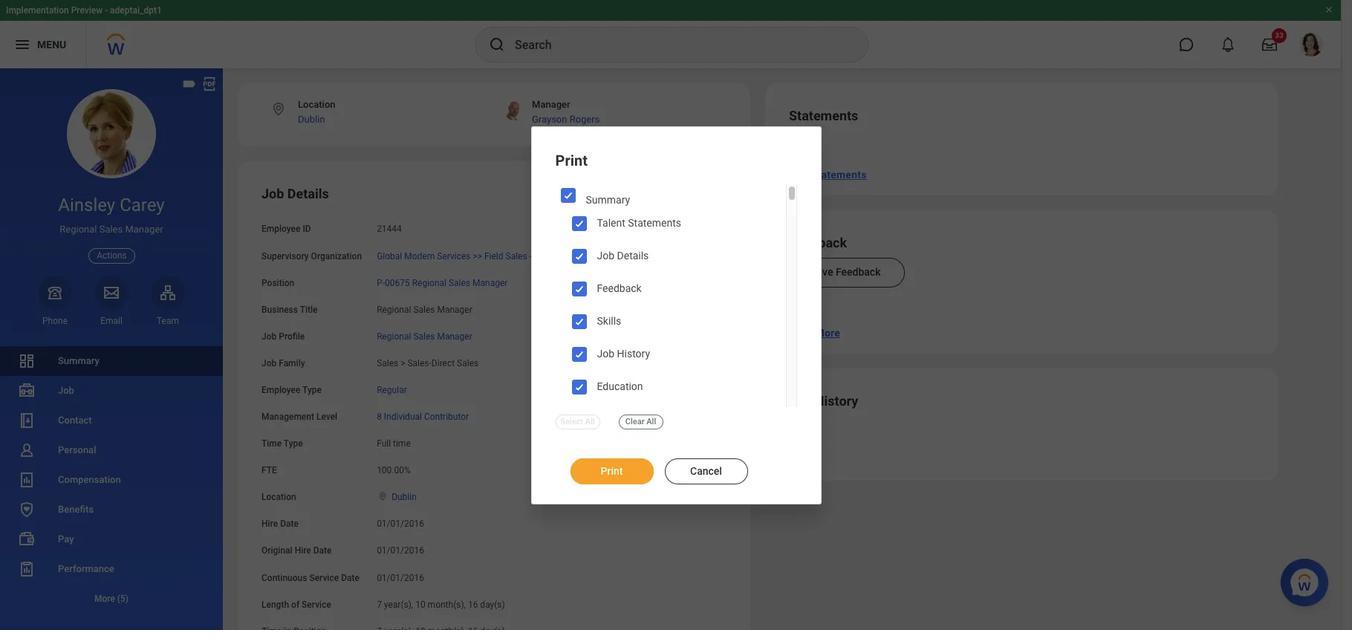 Task type: locate. For each thing, give the bounding box(es) containing it.
1 vertical spatial history
[[815, 393, 859, 409]]

job link
[[0, 376, 223, 406]]

01/01/2016 up year(s),
[[377, 573, 424, 583]]

manager grayson rogers
[[532, 99, 600, 125]]

job image
[[18, 382, 36, 400]]

0 horizontal spatial summary
[[58, 355, 99, 366]]

job history up education
[[597, 348, 650, 360]]

job up employee id
[[262, 186, 284, 202]]

fte element
[[377, 456, 411, 477]]

manager down carey
[[125, 224, 163, 235]]

list
[[0, 346, 223, 614]]

1 vertical spatial print
[[601, 465, 623, 477]]

statements right add on the top
[[811, 169, 867, 181]]

continuous
[[262, 573, 307, 583]]

0 vertical spatial -
[[105, 5, 108, 16]]

emerging
[[534, 251, 572, 261]]

phone ainsley carey element
[[38, 315, 72, 327]]

cancel
[[691, 465, 722, 477]]

employee down job family
[[262, 385, 301, 395]]

regional down ainsley on the top left of the page
[[60, 224, 97, 235]]

2 vertical spatial feedback
[[597, 282, 642, 294]]

2 01/01/2016 from the top
[[377, 546, 424, 556]]

compensation link
[[0, 465, 223, 495]]

feedback
[[789, 235, 847, 250], [836, 266, 881, 278], [597, 282, 642, 294]]

location image left "location dublin"
[[271, 101, 287, 117]]

1 vertical spatial 01/01/2016
[[377, 546, 424, 556]]

title
[[300, 305, 318, 315]]

type up management level
[[303, 385, 322, 395]]

1 horizontal spatial dublin link
[[392, 489, 417, 503]]

check small image
[[559, 187, 577, 204], [570, 215, 588, 233], [570, 378, 588, 396]]

employee for employee id
[[262, 224, 301, 234]]

check small image for feedback
[[570, 280, 588, 298]]

0 horizontal spatial print
[[556, 151, 588, 169]]

sales > sales-direct sales
[[377, 358, 479, 369]]

1 vertical spatial dublin link
[[392, 489, 417, 503]]

profile
[[279, 331, 305, 342]]

location
[[298, 99, 336, 110], [262, 492, 296, 503]]

0 vertical spatial dublin
[[298, 114, 325, 125]]

0 horizontal spatial dublin link
[[298, 114, 325, 125]]

regional up '>'
[[377, 331, 411, 342]]

feedback inside summary element
[[597, 282, 642, 294]]

dublin inside job details group
[[392, 492, 417, 503]]

1 vertical spatial -
[[530, 251, 532, 261]]

statements for add statements
[[811, 169, 867, 181]]

check small image up emerging
[[559, 187, 577, 204]]

statements right the talent
[[628, 217, 682, 229]]

1 vertical spatial check small image
[[570, 215, 588, 233]]

1 vertical spatial job history
[[789, 393, 859, 409]]

carey
[[120, 195, 165, 216]]

>
[[401, 358, 405, 369]]

contact link
[[0, 406, 223, 436]]

1 vertical spatial service
[[302, 599, 331, 610]]

close environment banner image
[[1325, 5, 1334, 14]]

1 vertical spatial details
[[617, 250, 649, 262]]

sales up 'regional sales manager' link
[[414, 305, 435, 315]]

0 horizontal spatial details
[[288, 186, 329, 202]]

4 check small image from the top
[[570, 346, 588, 363]]

performance link
[[0, 554, 223, 584]]

regional up business title element
[[412, 278, 447, 288]]

details up id
[[288, 186, 329, 202]]

1 horizontal spatial print
[[601, 465, 623, 477]]

1 horizontal spatial hire
[[295, 546, 311, 556]]

0 vertical spatial feedback
[[789, 235, 847, 250]]

summary element
[[570, 202, 786, 398]]

dublin link
[[298, 114, 325, 125], [392, 489, 417, 503]]

0 vertical spatial location
[[298, 99, 336, 110]]

regional inside business title element
[[377, 305, 411, 315]]

region containing print
[[556, 446, 797, 486]]

personal image
[[18, 441, 36, 459]]

hire up "original"
[[262, 519, 278, 529]]

manager inside navigation pane region
[[125, 224, 163, 235]]

1 vertical spatial type
[[284, 439, 303, 449]]

0 horizontal spatial hire
[[262, 519, 278, 529]]

list containing summary
[[0, 346, 223, 614]]

organization
[[311, 251, 362, 261]]

1 employee from the top
[[262, 224, 301, 234]]

grayson rogers link
[[532, 114, 600, 125]]

search image
[[488, 36, 506, 54]]

2 vertical spatial date
[[341, 573, 360, 583]]

family
[[279, 358, 305, 369]]

location inside job details group
[[262, 492, 296, 503]]

1 vertical spatial job details
[[597, 250, 649, 262]]

manager down p-00675 regional sales manager
[[437, 305, 473, 315]]

print button
[[570, 458, 654, 484]]

regional sales manager down the ainsley carey
[[60, 224, 163, 235]]

original
[[262, 546, 293, 556]]

2 vertical spatial check small image
[[570, 378, 588, 396]]

1 vertical spatial location
[[262, 492, 296, 503]]

7 year(s), 10 month(s), 16 day(s)
[[377, 599, 505, 610]]

job history down more
[[789, 393, 859, 409]]

1 vertical spatial dublin
[[392, 492, 417, 503]]

regular link
[[377, 382, 407, 395]]

- left emerging
[[530, 251, 532, 261]]

0 horizontal spatial location
[[262, 492, 296, 503]]

summary for summary icon
[[58, 355, 99, 366]]

01/01/2016 for continuous service date
[[377, 573, 424, 583]]

history up education
[[617, 348, 650, 360]]

regional sales manager for 'regional sales manager' link
[[377, 331, 473, 342]]

history down more
[[815, 393, 859, 409]]

type
[[303, 385, 322, 395], [284, 439, 303, 449]]

0 horizontal spatial job details
[[262, 186, 329, 202]]

region
[[556, 446, 797, 486]]

sales down the ainsley carey
[[99, 224, 123, 235]]

regular
[[377, 385, 407, 395]]

job details
[[262, 186, 329, 202], [597, 250, 649, 262]]

history inside summary element
[[617, 348, 650, 360]]

date
[[280, 519, 299, 529], [313, 546, 332, 556], [341, 573, 360, 583]]

check small image left education
[[570, 378, 588, 396]]

type right the 'time'
[[284, 439, 303, 449]]

personal
[[58, 444, 96, 456]]

job up contact
[[58, 385, 74, 396]]

regional sales manager
[[60, 224, 163, 235], [377, 305, 473, 315], [377, 331, 473, 342]]

statements inside summary element
[[628, 217, 682, 229]]

service down the original hire date
[[309, 573, 339, 583]]

0 horizontal spatial date
[[280, 519, 299, 529]]

management level
[[262, 412, 338, 422]]

0 vertical spatial job details
[[262, 186, 329, 202]]

1 vertical spatial summary
[[58, 355, 99, 366]]

1 horizontal spatial details
[[617, 250, 649, 262]]

modern
[[404, 251, 435, 261]]

0 vertical spatial employee
[[262, 224, 301, 234]]

check small image
[[570, 247, 588, 265], [570, 280, 588, 298], [570, 313, 588, 331], [570, 346, 588, 363]]

full time
[[377, 439, 411, 449]]

01/01/2016 for original hire date
[[377, 546, 424, 556]]

print down clear all button
[[601, 465, 623, 477]]

contributor
[[424, 412, 469, 422]]

job details down the talent
[[597, 250, 649, 262]]

regional down 00675
[[377, 305, 411, 315]]

give feedback button
[[789, 258, 905, 288]]

3 01/01/2016 from the top
[[377, 573, 424, 583]]

ainsley
[[58, 195, 115, 216]]

dublin
[[298, 114, 325, 125], [392, 492, 417, 503]]

service right of
[[302, 599, 331, 610]]

0 vertical spatial hire
[[262, 519, 278, 529]]

contact
[[58, 415, 92, 426]]

hire right "original"
[[295, 546, 311, 556]]

statements
[[789, 108, 859, 123], [811, 169, 867, 181], [628, 217, 682, 229]]

0 vertical spatial details
[[288, 186, 329, 202]]

sales
[[99, 224, 123, 235], [506, 251, 527, 261], [449, 278, 471, 288], [414, 305, 435, 315], [414, 331, 435, 342], [377, 358, 399, 369], [457, 358, 479, 369]]

of
[[291, 599, 300, 610]]

feedback down the group
[[597, 282, 642, 294]]

check small image left the talent
[[570, 215, 588, 233]]

sales up job family element
[[414, 331, 435, 342]]

clear all button
[[619, 414, 663, 429]]

0 vertical spatial job history
[[597, 348, 650, 360]]

pay image
[[18, 531, 36, 549]]

inbox large image
[[1263, 37, 1278, 52]]

2 vertical spatial regional sales manager
[[377, 331, 473, 342]]

regional sales manager link
[[377, 328, 473, 342]]

location for location dublin
[[298, 99, 336, 110]]

preview
[[71, 5, 103, 16]]

1 vertical spatial feedback
[[836, 266, 881, 278]]

1 horizontal spatial location image
[[377, 491, 389, 502]]

job history
[[597, 348, 650, 360], [789, 393, 859, 409]]

1 vertical spatial statements
[[811, 169, 867, 181]]

summary up job link
[[58, 355, 99, 366]]

1 vertical spatial regional sales manager
[[377, 305, 473, 315]]

manager
[[532, 99, 571, 110], [125, 224, 163, 235], [473, 278, 508, 288], [437, 305, 473, 315], [437, 331, 473, 342]]

- inside banner
[[105, 5, 108, 16]]

- inside job details group
[[530, 251, 532, 261]]

summary inside navigation pane region
[[58, 355, 99, 366]]

0 vertical spatial type
[[303, 385, 322, 395]]

1 check small image from the top
[[570, 247, 588, 265]]

regional sales manager inside navigation pane region
[[60, 224, 163, 235]]

details
[[288, 186, 329, 202], [617, 250, 649, 262]]

1 01/01/2016 from the top
[[377, 519, 424, 529]]

1 vertical spatial location image
[[377, 491, 389, 502]]

position
[[262, 278, 295, 288]]

dublin inside "location dublin"
[[298, 114, 325, 125]]

0 horizontal spatial dublin
[[298, 114, 325, 125]]

job inside navigation pane region
[[58, 385, 74, 396]]

01/01/2016
[[377, 519, 424, 529], [377, 546, 424, 556], [377, 573, 424, 583]]

location image
[[271, 101, 287, 117], [377, 491, 389, 502]]

grayson
[[532, 114, 567, 125]]

print down the grayson rogers link
[[556, 151, 588, 169]]

email ainsley carey element
[[94, 315, 129, 327]]

date left continuous service date element
[[341, 573, 360, 583]]

add
[[789, 169, 809, 181]]

0 horizontal spatial job history
[[597, 348, 650, 360]]

regional sales manager up 'regional sales manager' link
[[377, 305, 473, 315]]

implementation preview -   adeptai_dpt1 banner
[[0, 0, 1342, 68]]

-
[[105, 5, 108, 16], [530, 251, 532, 261]]

1 horizontal spatial job details
[[597, 250, 649, 262]]

pay
[[58, 534, 74, 545]]

01/01/2016 up continuous service date element
[[377, 546, 424, 556]]

job details up employee id
[[262, 186, 329, 202]]

services
[[437, 251, 471, 261]]

manager down "field"
[[473, 278, 508, 288]]

- right the preview
[[105, 5, 108, 16]]

1 horizontal spatial date
[[313, 546, 332, 556]]

tag image
[[181, 76, 198, 92]]

print dialog
[[531, 126, 822, 630]]

time
[[262, 439, 282, 449]]

1 horizontal spatial -
[[530, 251, 532, 261]]

feedback right "give"
[[836, 266, 881, 278]]

regional sales manager up job family element
[[377, 331, 473, 342]]

0 vertical spatial date
[[280, 519, 299, 529]]

1 horizontal spatial dublin
[[392, 492, 417, 503]]

2 employee from the top
[[262, 385, 301, 395]]

job
[[262, 186, 284, 202], [597, 250, 615, 262], [262, 331, 277, 342], [597, 348, 615, 360], [262, 358, 277, 369], [58, 385, 74, 396], [789, 393, 812, 409]]

location image down '100.00%'
[[377, 491, 389, 502]]

summary up the talent
[[586, 194, 630, 206]]

date up the original hire date
[[280, 519, 299, 529]]

0 vertical spatial regional sales manager
[[60, 224, 163, 235]]

0 vertical spatial dublin link
[[298, 114, 325, 125]]

field
[[485, 251, 504, 261]]

hire date element
[[377, 510, 424, 530]]

ainsley carey
[[58, 195, 165, 216]]

1 horizontal spatial summary
[[586, 194, 630, 206]]

01/01/2016 up original hire date element
[[377, 519, 424, 529]]

details inside summary element
[[617, 250, 649, 262]]

2 vertical spatial statements
[[628, 217, 682, 229]]

0 vertical spatial 01/01/2016
[[377, 519, 424, 529]]

supervisory organization
[[262, 251, 362, 261]]

0 vertical spatial check small image
[[559, 187, 577, 204]]

2 horizontal spatial date
[[341, 573, 360, 583]]

2 check small image from the top
[[570, 280, 588, 298]]

1 vertical spatial date
[[313, 546, 332, 556]]

location for location
[[262, 492, 296, 503]]

0 vertical spatial history
[[617, 348, 650, 360]]

details down talent statements
[[617, 250, 649, 262]]

regional
[[60, 224, 97, 235], [412, 278, 447, 288], [377, 305, 411, 315], [377, 331, 411, 342]]

manager up direct
[[437, 331, 473, 342]]

0 horizontal spatial location image
[[271, 101, 287, 117]]

length of service element
[[377, 591, 505, 611]]

job history inside summary element
[[597, 348, 650, 360]]

team
[[157, 316, 179, 326]]

length
[[262, 599, 289, 610]]

length of service
[[262, 599, 331, 610]]

continuous service date element
[[377, 564, 424, 584]]

employee for employee type
[[262, 385, 301, 395]]

benefits
[[58, 504, 94, 515]]

phone image
[[45, 284, 65, 302]]

date up continuous service date
[[313, 546, 332, 556]]

statements up add statements button
[[789, 108, 859, 123]]

3 check small image from the top
[[570, 313, 588, 331]]

feedback up "give"
[[789, 235, 847, 250]]

1 horizontal spatial location
[[298, 99, 336, 110]]

0 horizontal spatial history
[[617, 348, 650, 360]]

hire
[[262, 519, 278, 529], [295, 546, 311, 556]]

clear
[[626, 417, 645, 426]]

view more
[[789, 327, 841, 339]]

0 horizontal spatial -
[[105, 5, 108, 16]]

8 individual contributor link
[[377, 409, 469, 422]]

1 vertical spatial employee
[[262, 385, 301, 395]]

100.00%
[[377, 465, 411, 476]]

date for hire
[[313, 546, 332, 556]]

sales down the services
[[449, 278, 471, 288]]

all
[[647, 417, 656, 426]]

print inside button
[[601, 465, 623, 477]]

employee left id
[[262, 224, 301, 234]]

hire date
[[262, 519, 299, 529]]

manager up grayson
[[532, 99, 571, 110]]

1 horizontal spatial history
[[815, 393, 859, 409]]

check small image for skills
[[570, 313, 588, 331]]

summary inside the print dialog
[[586, 194, 630, 206]]

2 vertical spatial 01/01/2016
[[377, 573, 424, 583]]

benefits link
[[0, 495, 223, 525]]

0 vertical spatial summary
[[586, 194, 630, 206]]

employee type
[[262, 385, 322, 395]]

statements inside add statements button
[[811, 169, 867, 181]]



Task type: describe. For each thing, give the bounding box(es) containing it.
manager inside manager grayson rogers
[[532, 99, 571, 110]]

job left profile
[[262, 331, 277, 342]]

job details button
[[262, 186, 329, 202]]

0 vertical spatial service
[[309, 573, 339, 583]]

statements for talent statements
[[628, 217, 682, 229]]

regional inside navigation pane region
[[60, 224, 97, 235]]

education
[[597, 381, 643, 392]]

give
[[813, 266, 834, 278]]

8
[[377, 412, 382, 422]]

email
[[100, 316, 123, 326]]

0 vertical spatial print
[[556, 151, 588, 169]]

job details inside group
[[262, 186, 329, 202]]

clear all
[[626, 417, 656, 426]]

sales left '>'
[[377, 358, 399, 369]]

personal link
[[0, 436, 223, 465]]

direct
[[432, 358, 455, 369]]

add statements button
[[783, 160, 873, 190]]

skills
[[597, 315, 622, 327]]

performance image
[[18, 560, 36, 578]]

team link
[[151, 276, 185, 327]]

business title
[[262, 305, 318, 315]]

details inside group
[[288, 186, 329, 202]]

job down skills
[[597, 348, 615, 360]]

check small image for summary
[[559, 187, 577, 204]]

region inside the print dialog
[[556, 446, 797, 486]]

compensation image
[[18, 471, 36, 489]]

sales inside navigation pane region
[[99, 224, 123, 235]]

global modern services >> field sales - emerging markets group
[[377, 251, 633, 261]]

employee id element
[[377, 215, 402, 235]]

sales-
[[408, 358, 432, 369]]

time in position element
[[377, 617, 505, 630]]

summary link
[[0, 346, 223, 376]]

10
[[416, 599, 426, 610]]

type for time type
[[284, 439, 303, 449]]

job down view
[[789, 393, 812, 409]]

talent
[[597, 217, 626, 229]]

location image inside job details group
[[377, 491, 389, 502]]

implementation preview -   adeptai_dpt1
[[6, 5, 162, 16]]

check small image for education
[[570, 378, 588, 396]]

business
[[262, 305, 298, 315]]

job left the family
[[262, 358, 277, 369]]

job down the talent
[[597, 250, 615, 262]]

cancel button
[[665, 458, 748, 484]]

p-
[[377, 278, 385, 288]]

markets
[[574, 251, 606, 261]]

give feedback
[[813, 266, 881, 278]]

7
[[377, 599, 382, 610]]

check small image for talent statements
[[570, 215, 588, 233]]

summary image
[[18, 352, 36, 370]]

check small image for job history
[[570, 346, 588, 363]]

regional sales manager for business title element
[[377, 305, 473, 315]]

phone
[[42, 316, 68, 326]]

summary for summary's check small image
[[586, 194, 630, 206]]

month(s),
[[428, 599, 466, 610]]

p-00675 regional sales manager link
[[377, 275, 508, 288]]

view printable version (pdf) image
[[201, 76, 218, 92]]

p-00675 regional sales manager
[[377, 278, 508, 288]]

implementation
[[6, 5, 69, 16]]

individual
[[384, 412, 422, 422]]

feedback inside button
[[836, 266, 881, 278]]

full
[[377, 439, 391, 449]]

job details inside summary element
[[597, 250, 649, 262]]

01/01/2016 for hire date
[[377, 519, 424, 529]]

21444
[[377, 224, 402, 234]]

adeptai_dpt1
[[110, 5, 162, 16]]

fte
[[262, 465, 277, 476]]

mail image
[[103, 284, 120, 302]]

manager inside business title element
[[437, 305, 473, 315]]

date for service
[[341, 573, 360, 583]]

compensation
[[58, 474, 121, 485]]

global modern services >> field sales - emerging markets group link
[[377, 248, 633, 261]]

view more button
[[783, 318, 847, 348]]

employee id
[[262, 224, 311, 234]]

navigation pane region
[[0, 68, 223, 630]]

notifications large image
[[1221, 37, 1236, 52]]

business title element
[[377, 296, 473, 316]]

0 vertical spatial location image
[[271, 101, 287, 117]]

sales right direct
[[457, 358, 479, 369]]

supervisory
[[262, 251, 309, 261]]

job profile
[[262, 331, 305, 342]]

performance
[[58, 563, 114, 575]]

view team image
[[159, 284, 177, 302]]

job family
[[262, 358, 305, 369]]

rogers
[[570, 114, 600, 125]]

location dublin
[[298, 99, 336, 125]]

1 horizontal spatial job history
[[789, 393, 859, 409]]

sales right "field"
[[506, 251, 527, 261]]

profile logan mcneil element
[[1291, 28, 1333, 61]]

management
[[262, 412, 314, 422]]

id
[[303, 224, 311, 234]]

0 vertical spatial statements
[[789, 108, 859, 123]]

check small image for job details
[[570, 247, 588, 265]]

contact image
[[18, 412, 36, 430]]

full time element
[[377, 436, 411, 449]]

16
[[468, 599, 478, 610]]

benefits image
[[18, 501, 36, 519]]

global
[[377, 251, 402, 261]]

email button
[[94, 276, 129, 327]]

view
[[789, 327, 813, 339]]

actions button
[[89, 248, 135, 264]]

job details group
[[262, 185, 727, 630]]

group
[[609, 251, 633, 261]]

more
[[816, 327, 841, 339]]

time
[[393, 439, 411, 449]]

sales inside business title element
[[414, 305, 435, 315]]

actions
[[97, 250, 127, 261]]

talent statements
[[597, 217, 682, 229]]

1 vertical spatial hire
[[295, 546, 311, 556]]

original hire date element
[[377, 537, 424, 557]]

time type
[[262, 439, 303, 449]]

continuous service date
[[262, 573, 360, 583]]

type for employee type
[[303, 385, 322, 395]]

original hire date
[[262, 546, 332, 556]]

year(s),
[[384, 599, 413, 610]]

job family element
[[377, 349, 479, 369]]

team ainsley carey element
[[151, 315, 185, 327]]

8 individual contributor
[[377, 412, 469, 422]]

day(s)
[[480, 599, 505, 610]]

>>
[[473, 251, 482, 261]]



Task type: vqa. For each thing, say whether or not it's contained in the screenshot.
Manager Grayson Rogers
yes



